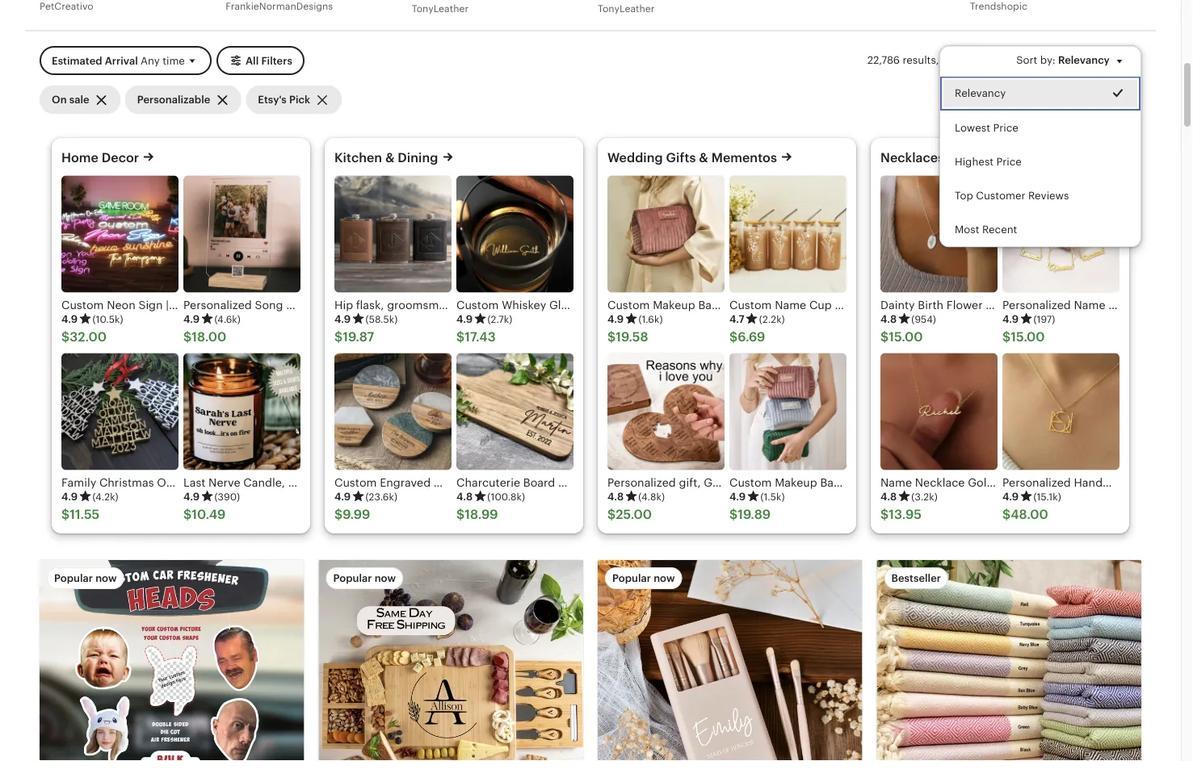Task type: locate. For each thing, give the bounding box(es) containing it.
1 horizontal spatial tonyleather
[[598, 3, 655, 14]]

&
[[385, 150, 395, 165], [699, 150, 708, 165]]

personalized gift, gift for her, anniversary gifts, anniversary gift for her, personalized gifts for her, girlfriend gift, gift for him image
[[608, 353, 725, 470]]

price for highest price
[[997, 156, 1022, 168]]

4.9 up $ 18.00 at the left top of the page
[[183, 313, 200, 325]]

25.00
[[616, 508, 652, 522]]

1 horizontal spatial &
[[699, 150, 708, 165]]

2 popular from the left
[[333, 573, 372, 585]]

now for product video element for 2nd popular now link from right
[[375, 573, 396, 585]]

1 popular now link from the left
[[40, 561, 304, 762]]

time
[[162, 55, 185, 67]]

most recent link
[[940, 213, 1141, 247]]

tonyleather
[[412, 3, 469, 14], [598, 3, 655, 14]]

2 horizontal spatial popular now link
[[598, 561, 862, 762]]

& right the gifts
[[699, 150, 708, 165]]

tonyleather link
[[412, 0, 583, 21], [598, 0, 769, 21]]

highest price
[[955, 156, 1022, 168]]

1 tonyleather from the left
[[412, 3, 469, 14]]

2 now from the left
[[375, 573, 396, 585]]

$ 15.00 down '(197)'
[[1003, 330, 1045, 344]]

$ 13.95
[[881, 508, 922, 522]]

top
[[955, 190, 973, 202]]

4.9 for 19.87
[[334, 313, 351, 325]]

0 vertical spatial relevancy
[[1058, 54, 1110, 66]]

free shipping, personalized gifts, christmas gifts, bachelorette party, wedding gifts, gift for her, home gifts, home decor, turkish towel image
[[877, 561, 1142, 762]]

custom whiskey glass with premium quality side and bottom engraving for any special occasion. image
[[456, 176, 574, 293]]

necklaces
[[881, 150, 945, 165]]

0 horizontal spatial popular now
[[54, 573, 117, 585]]

popular now
[[54, 573, 117, 585], [333, 573, 396, 585], [612, 573, 675, 585]]

$ 15.00 for 4.8
[[881, 330, 923, 344]]

4.9 for 11.55
[[61, 491, 78, 503]]

popular now down 11.55
[[54, 573, 117, 585]]

4.9 for 32.00
[[61, 313, 78, 325]]

personalized handmade women gold name necklace,  minimalist christmas gift for her,  personalized gift for women who has everything image
[[1003, 353, 1120, 470]]

product video element for the bestseller link
[[877, 561, 1142, 762]]

1 horizontal spatial product video element
[[319, 561, 583, 762]]

4.9 up the $ 48.00
[[1003, 491, 1019, 503]]

$ for (390)
[[183, 508, 192, 522]]

$ 19.58
[[608, 330, 648, 344]]

11.55
[[70, 508, 100, 522]]

kitchen & dining
[[334, 150, 438, 165]]

top customer reviews
[[955, 190, 1069, 202]]

$ 19.87
[[334, 330, 374, 344]]

2 & from the left
[[699, 150, 708, 165]]

2 15.00 from the left
[[1011, 330, 1045, 344]]

popular
[[54, 573, 93, 585], [333, 573, 372, 585], [612, 573, 651, 585]]

personalized song arcylic plaque, mothers day gift, valentines day gift, birthday gift, wedding gift, christmas gift, minimalist home decor image
[[183, 176, 301, 293]]

15.00 down (954)
[[889, 330, 923, 344]]

4.9 up '$ 11.55'
[[61, 491, 78, 503]]

$
[[61, 330, 70, 344], [183, 330, 192, 344], [334, 330, 343, 344], [456, 330, 465, 344], [608, 330, 616, 344], [730, 330, 738, 344], [881, 330, 889, 344], [1003, 330, 1011, 344], [61, 508, 70, 522], [183, 508, 192, 522], [334, 508, 343, 522], [456, 508, 465, 522], [608, 508, 616, 522], [730, 508, 738, 522], [881, 508, 889, 522], [1003, 508, 1011, 522]]

personalized name necklace, 14k solid gold name necklace, custom silver name necklace, dainty necklace, 21st birthday gift, anniversary gift image
[[1003, 176, 1120, 293]]

1 horizontal spatial popular now
[[333, 573, 396, 585]]

15.00
[[889, 330, 923, 344], [1011, 330, 1045, 344]]

2 horizontal spatial now
[[654, 573, 675, 585]]

2 tonyleather from the left
[[598, 3, 655, 14]]

15.00 down '(197)'
[[1011, 330, 1045, 344]]

$ for (4.6k)
[[183, 330, 192, 344]]

2 horizontal spatial product video element
[[877, 561, 1142, 762]]

home decor link
[[61, 150, 139, 165]]

4.9 up "$ 19.58"
[[608, 313, 624, 325]]

lowest price link
[[940, 111, 1141, 145]]

1 horizontal spatial popular
[[333, 573, 372, 585]]

0 horizontal spatial popular now link
[[40, 561, 304, 762]]

22,786
[[867, 54, 900, 66]]

4.9 up $ 17.43
[[456, 313, 473, 325]]

$ for (1.5k)
[[730, 508, 738, 522]]

0 horizontal spatial 15.00
[[889, 330, 923, 344]]

popular now link
[[40, 561, 304, 762], [319, 561, 583, 762], [598, 561, 862, 762]]

0 horizontal spatial tonyleather
[[412, 3, 469, 14]]

(390)
[[214, 491, 240, 502]]

2 horizontal spatial popular
[[612, 573, 651, 585]]

petcreativo link
[[40, 0, 211, 18]]

by:
[[1040, 54, 1056, 66]]

1 horizontal spatial 15.00
[[1011, 330, 1045, 344]]

relevancy
[[1058, 54, 1110, 66], [955, 87, 1006, 100]]

any
[[141, 55, 160, 67]]

most
[[955, 224, 980, 236]]

1 vertical spatial relevancy
[[955, 87, 1006, 100]]

sort by: relevancy
[[1016, 54, 1110, 66]]

personalized 5 pc makeup brush set,beauty tool organizer,special gift for her,makeup brush box with mirror,cosmetic brush organizer for image
[[598, 561, 862, 762]]

0 horizontal spatial relevancy
[[955, 87, 1006, 100]]

4.8 up $ 18.99
[[456, 491, 473, 503]]

4.9
[[61, 313, 78, 325], [183, 313, 200, 325], [334, 313, 351, 325], [456, 313, 473, 325], [608, 313, 624, 325], [1003, 313, 1019, 325], [61, 491, 78, 503], [183, 491, 200, 503], [334, 491, 351, 503], [730, 491, 746, 503], [1003, 491, 1019, 503]]

(3.2k)
[[912, 491, 938, 502]]

4.9 up $ 9.99
[[334, 491, 351, 503]]

price right lowest
[[993, 121, 1019, 134]]

4.9 up '$ 19.87'
[[334, 313, 351, 325]]

0 horizontal spatial &
[[385, 150, 395, 165]]

necklaces link
[[881, 150, 945, 165]]

3 popular now link from the left
[[598, 561, 862, 762]]

custom makeup bag • personalised bridesmaid gifts • wedding gift • travel toiletry bag • cosmetic bag • birthday gift • wedding favors image
[[730, 353, 847, 470]]

arrival
[[105, 55, 138, 67]]

22,786 results, with ads
[[867, 54, 984, 66]]

$ 15.00 down (954)
[[881, 330, 923, 344]]

10.49
[[192, 508, 226, 522]]

2 $ 15.00 from the left
[[1003, 330, 1045, 344]]

relevancy down ads
[[955, 87, 1006, 100]]

1 15.00 from the left
[[889, 330, 923, 344]]

dainty birth flower necklace, birth flower necklace, silver necklace, personalized necklace for her, birthday gift, anniversary gift image
[[881, 176, 998, 293]]

hip flask, groomsmen gifts personalized, groomsmen gift flask, groomsman gift leather hip flask gift for him, initial hip flask for men7 image
[[334, 176, 452, 293]]

4.9 up $ 32.00
[[61, 313, 78, 325]]

product video element for 2nd popular now link from right
[[319, 561, 583, 762]]

$ for (197)
[[1003, 330, 1011, 344]]

1 popular from the left
[[54, 573, 93, 585]]

& left dining
[[385, 150, 395, 165]]

most recent
[[955, 224, 1017, 236]]

4.8 up $ 13.95
[[881, 491, 897, 503]]

popular now down 9.99
[[333, 573, 396, 585]]

4.8 up "$ 25.00"
[[608, 491, 624, 503]]

0 horizontal spatial popular
[[54, 573, 93, 585]]

now
[[95, 573, 117, 585], [375, 573, 396, 585], [654, 573, 675, 585]]

popular for charcuterie board personalized cheese cutting board wedding gift for couples, anniversary gift housewarming gift new home kitchen decor gift image
[[333, 573, 372, 585]]

0 horizontal spatial tonyleather link
[[412, 0, 583, 21]]

relevancy right by:
[[1058, 54, 1110, 66]]

popular down "$ 25.00"
[[612, 573, 651, 585]]

wedding gifts & mementos link
[[608, 150, 777, 165]]

price up the top customer reviews
[[997, 156, 1022, 168]]

1 product video element from the left
[[40, 561, 304, 762]]

4.9 left '(197)'
[[1003, 313, 1019, 325]]

$ for (15.1k)
[[1003, 508, 1011, 522]]

popular now for charcuterie board personalized cheese cutting board wedding gift for couples, anniversary gift housewarming gift new home kitchen decor gift image
[[333, 573, 396, 585]]

4.9 up the "$ 19.89"
[[730, 491, 746, 503]]

photo car air freshener | personalized gift | custom photo car air freshener | custom air freshener for car | custom car freshies image
[[40, 561, 304, 762]]

$ for (2.2k)
[[730, 330, 738, 344]]

trendshopic
[[970, 0, 1028, 11]]

$ 9.99
[[334, 508, 370, 522]]

trendshopic link
[[970, 0, 1142, 18]]

4.9 up $ 10.49
[[183, 491, 200, 503]]

2 product video element from the left
[[319, 561, 583, 762]]

18.99
[[465, 508, 498, 522]]

1 horizontal spatial tonyleather link
[[598, 0, 769, 21]]

1 horizontal spatial now
[[375, 573, 396, 585]]

popular now down 25.00
[[612, 573, 675, 585]]

1 vertical spatial price
[[997, 156, 1022, 168]]

$ 32.00
[[61, 330, 107, 344]]

3 product video element from the left
[[877, 561, 1142, 762]]

personalizable link
[[125, 85, 242, 115]]

0 horizontal spatial now
[[95, 573, 117, 585]]

2 horizontal spatial popular now
[[612, 573, 675, 585]]

$ 11.55
[[61, 508, 100, 522]]

custom engraved marble wood coasters | personalized gifts for her coaster set | housewarming gifts wedding gifts mom grandma christmas gifts image
[[334, 353, 452, 470]]

menu
[[940, 46, 1142, 248]]

on sale link
[[40, 85, 121, 115]]

1 horizontal spatial popular now link
[[319, 561, 583, 762]]

0 horizontal spatial $ 15.00
[[881, 330, 923, 344]]

(4.6k)
[[214, 314, 241, 325]]

0 vertical spatial price
[[993, 121, 1019, 134]]

$ 15.00 for 4.9
[[1003, 330, 1045, 344]]

(197)
[[1034, 314, 1055, 325]]

personalizable
[[137, 94, 210, 106]]

highest
[[955, 156, 994, 168]]

frankienormandesigns
[[226, 0, 333, 11]]

0 horizontal spatial product video element
[[40, 561, 304, 762]]

15.00 for 4.9
[[1011, 330, 1045, 344]]

4.8 left (954)
[[881, 313, 897, 325]]

2 popular now link from the left
[[319, 561, 583, 762]]

1 $ 15.00 from the left
[[881, 330, 923, 344]]

results,
[[903, 54, 939, 66]]

popular down $ 9.99
[[333, 573, 372, 585]]

1 now from the left
[[95, 573, 117, 585]]

1 horizontal spatial relevancy
[[1058, 54, 1110, 66]]

2 popular now from the left
[[333, 573, 396, 585]]

popular down '$ 11.55'
[[54, 573, 93, 585]]

relevancy link
[[940, 76, 1141, 111]]

1 popular now from the left
[[54, 573, 117, 585]]

product video element
[[40, 561, 304, 762], [319, 561, 583, 762], [877, 561, 1142, 762]]

4.8 for 13.95
[[881, 491, 897, 503]]

(4.2k)
[[92, 491, 119, 502]]

$ for (58.5k)
[[334, 330, 343, 344]]

product video element for 1st popular now link from left
[[40, 561, 304, 762]]

1 horizontal spatial $ 15.00
[[1003, 330, 1045, 344]]

$ for (10.5k)
[[61, 330, 70, 344]]

custom neon sign | neon sign | wedding signs | name neon sign | led neon light sign | wedding bridesmaid gifts | wall decor | home decor image
[[61, 176, 179, 293]]



Task type: vqa. For each thing, say whether or not it's contained in the screenshot.


Task type: describe. For each thing, give the bounding box(es) containing it.
custom makeup bag • personalised bridesmaid gifts • wedding gift • travel toiletry bag • cosmetic bag • birthday gift • gift for her image
[[608, 176, 725, 293]]

charcuterie board personalized cheese cutting board wedding gift for couples, anniversary gift housewarming gift new home kitchen decor gift image
[[319, 561, 583, 762]]

(15.1k)
[[1034, 491, 1061, 502]]

32.00
[[70, 330, 107, 344]]

lowest
[[955, 121, 990, 134]]

$ for (23.6k)
[[334, 508, 343, 522]]

sort
[[1016, 54, 1038, 66]]

(2.2k)
[[759, 314, 785, 325]]

wedding gifts & mementos
[[608, 150, 777, 165]]

kitchen & dining link
[[334, 150, 438, 165]]

4.9 for 10.49
[[183, 491, 200, 503]]

etsy's pick link
[[246, 85, 342, 115]]

wedding
[[608, 150, 663, 165]]

$ 18.99
[[456, 508, 498, 522]]

menu containing relevancy
[[940, 46, 1142, 248]]

decor
[[102, 150, 139, 165]]

4.9 for 19.58
[[608, 313, 624, 325]]

$ for (2.7k)
[[456, 330, 465, 344]]

pick
[[289, 94, 310, 106]]

4.9 for 19.89
[[730, 491, 746, 503]]

48.00
[[1011, 508, 1048, 522]]

$ for (100.8k)
[[456, 508, 465, 522]]

$ 10.49
[[183, 508, 226, 522]]

4.9 for 48.00
[[1003, 491, 1019, 503]]

(10.5k)
[[92, 314, 123, 325]]

3 now from the left
[[654, 573, 675, 585]]

4.7
[[730, 313, 745, 325]]

1 & from the left
[[385, 150, 395, 165]]

$ 17.43
[[456, 330, 496, 344]]

petcreativo
[[40, 0, 93, 11]]

customer
[[976, 190, 1026, 202]]

3 popular from the left
[[612, 573, 651, 585]]

$ for (954)
[[881, 330, 889, 344]]

family christmas ornament - personalized ornament with names - christmas tree ornament image
[[61, 353, 179, 470]]

lowest price
[[955, 121, 1019, 134]]

15.00 for 4.8
[[889, 330, 923, 344]]

etsy's pick
[[258, 94, 310, 106]]

highest price link
[[940, 145, 1141, 179]]

bestseller link
[[877, 561, 1142, 762]]

4.8 for 18.99
[[456, 491, 473, 503]]

mementos
[[711, 150, 777, 165]]

4.9 for 17.43
[[456, 313, 473, 325]]

home
[[61, 150, 99, 165]]

price for lowest price
[[993, 121, 1019, 134]]

with
[[941, 54, 962, 66]]

(954)
[[912, 314, 936, 325]]

2 tonyleather link from the left
[[598, 0, 769, 21]]

4.8 for 25.00
[[608, 491, 624, 503]]

on sale
[[52, 94, 89, 106]]

on
[[52, 94, 67, 106]]

$ 48.00
[[1003, 508, 1048, 522]]

3 popular now from the left
[[612, 573, 675, 585]]

$ for (4.8k)
[[608, 508, 616, 522]]

$ for (4.2k)
[[61, 508, 70, 522]]

(4.8k)
[[638, 491, 665, 502]]

1 tonyleather link from the left
[[412, 0, 583, 21]]

(1.5k)
[[761, 491, 785, 502]]

4.9 for 15.00
[[1003, 313, 1019, 325]]

$ 6.69
[[730, 330, 765, 344]]

6.69
[[738, 330, 765, 344]]

now for 1st popular now link from left's product video element
[[95, 573, 117, 585]]

all filters
[[246, 55, 292, 67]]

17.43
[[465, 330, 496, 344]]

4.8 for 15.00
[[881, 313, 897, 325]]

last nerve candle, funny candle, personalized candle gift, custom name candle, funny gift, last nerve gift, mom gift, bff gift, gift for her image
[[183, 353, 301, 470]]

$ for (3.2k)
[[881, 508, 889, 522]]

frankienormandesigns link
[[226, 0, 397, 18]]

19.58
[[616, 330, 648, 344]]

all filters button
[[216, 46, 304, 75]]

(1.6k)
[[639, 314, 663, 325]]

top customer reviews link
[[940, 179, 1141, 213]]

4.9 for 9.99
[[334, 491, 351, 503]]

estimated
[[52, 55, 102, 67]]

estimated arrival any time
[[52, 55, 185, 67]]

13.95
[[889, 508, 922, 522]]

$ 25.00
[[608, 508, 652, 522]]

$ for (1.6k)
[[608, 330, 616, 344]]

sale
[[69, 94, 89, 106]]

19.87
[[343, 330, 374, 344]]

bestseller
[[891, 573, 941, 585]]

19.89
[[738, 508, 771, 522]]

name necklace gold, nameplate necklace 14k solid gold, custom name jewelry, gold filled name, mama necklace, personalized name jewelry, au20 image
[[881, 353, 998, 470]]

custom name cup with birth flower,birth month iced coffee cup,custom name tumbler,bridesmaid gifts idea,holiday gift,christmas gifts for her image
[[730, 176, 847, 293]]

gifts
[[666, 150, 696, 165]]

18.00
[[192, 330, 226, 344]]

popular for photo car air freshener | personalized gift | custom photo car air freshener | custom air freshener for car | custom car freshies
[[54, 573, 93, 585]]

(23.6k)
[[365, 491, 397, 502]]

filters
[[261, 55, 292, 67]]

$ 18.00
[[183, 330, 226, 344]]

home decor
[[61, 150, 139, 165]]

charcuterie board personalized serving board with handle monogrammed personalized cheese board engagement gift bridal shower gift newlywed image
[[456, 353, 574, 470]]

recent
[[982, 224, 1017, 236]]

(58.5k)
[[365, 314, 398, 325]]

popular now for photo car air freshener | personalized gift | custom photo car air freshener | custom air freshener for car | custom car freshies
[[54, 573, 117, 585]]

all
[[246, 55, 259, 67]]

9.99
[[343, 508, 370, 522]]

etsy's
[[258, 94, 287, 106]]

4.9 for 18.00
[[183, 313, 200, 325]]

$ 19.89
[[730, 508, 771, 522]]

(100.8k)
[[487, 491, 525, 502]]

(2.7k)
[[487, 314, 512, 325]]

reviews
[[1028, 190, 1069, 202]]



